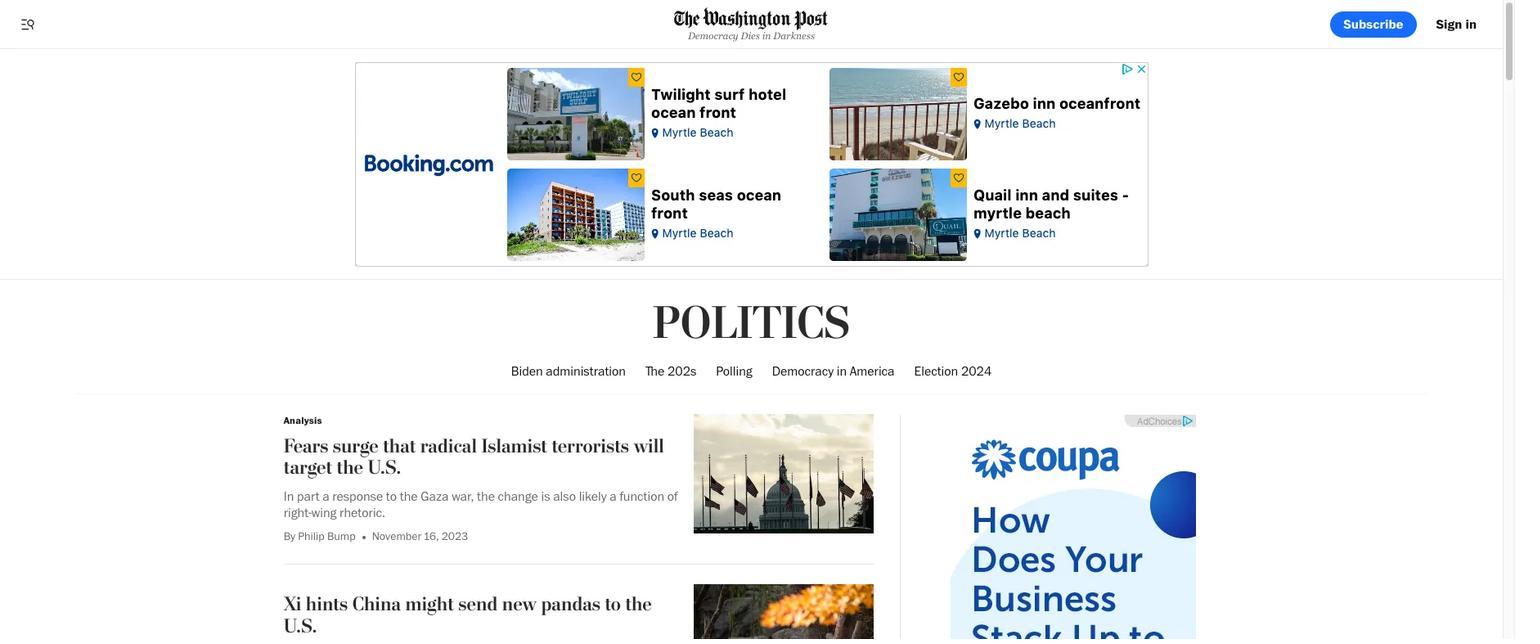 Task type: vqa. For each thing, say whether or not it's contained in the screenshot.
Democracy
yes



Task type: locate. For each thing, give the bounding box(es) containing it.
2 a from the left
[[610, 489, 617, 504]]

democracy for democracy dies in darkness
[[688, 30, 739, 41]]

surge
[[333, 434, 379, 458]]

xi
[[284, 593, 301, 616]]

0 horizontal spatial democracy
[[688, 30, 739, 41]]

1 horizontal spatial u.s.
[[368, 456, 401, 480]]

in right dies
[[762, 30, 771, 41]]

politics
[[653, 297, 850, 352]]

the inside xi hints china might send new pandas to the u.s.
[[626, 593, 652, 616]]

in left the america
[[837, 363, 847, 379]]

radical
[[420, 434, 477, 458]]

the 202s
[[646, 363, 697, 379]]

is
[[541, 489, 550, 504]]

1 vertical spatial to
[[605, 593, 621, 616]]

0 horizontal spatial in
[[762, 30, 771, 41]]

philip
[[298, 530, 325, 543]]

0 horizontal spatial a
[[323, 489, 330, 504]]

a
[[323, 489, 330, 504], [610, 489, 617, 504]]

analysis fears surge that radical islamist terrorists will target the u.s.
[[284, 414, 664, 480]]

of
[[668, 489, 678, 504]]

to inside 'in part a response to the gaza war, the change is also likely a function of right-wing rhetoric.'
[[386, 489, 397, 504]]

democracy left dies
[[688, 30, 739, 41]]

a up wing
[[323, 489, 330, 504]]

that
[[383, 434, 416, 458]]

polling link
[[716, 350, 753, 393]]

u.s.
[[368, 456, 401, 480], [284, 614, 317, 638]]

0 vertical spatial to
[[386, 489, 397, 504]]

democracy in america
[[772, 363, 895, 379]]

to right the pandas
[[605, 593, 621, 616]]

u.s. up the response
[[368, 456, 401, 480]]

election
[[914, 363, 958, 379]]

likely
[[579, 489, 607, 504]]

wing
[[312, 505, 337, 521]]

function
[[620, 489, 665, 504]]

0 horizontal spatial to
[[386, 489, 397, 504]]

1 vertical spatial democracy
[[772, 363, 834, 379]]

the left gaza at left bottom
[[400, 489, 418, 504]]

2 horizontal spatial in
[[1466, 16, 1477, 32]]

a right likely
[[610, 489, 617, 504]]

administration
[[546, 363, 626, 379]]

philip bump link
[[298, 530, 356, 543]]

in
[[1466, 16, 1477, 32], [762, 30, 771, 41], [837, 363, 847, 379]]

1 horizontal spatial to
[[605, 593, 621, 616]]

democracy
[[688, 30, 739, 41], [772, 363, 834, 379]]

1 horizontal spatial in
[[837, 363, 847, 379]]

0 vertical spatial democracy
[[688, 30, 739, 41]]

u.s. left china
[[284, 614, 317, 638]]

sign in
[[1437, 16, 1477, 32]]

by philip bump
[[284, 530, 356, 543]]

in for sign in
[[1466, 16, 1477, 32]]

politics link
[[653, 297, 850, 352]]

the
[[646, 363, 665, 379]]

202s
[[668, 363, 697, 379]]

primary element
[[0, 0, 1503, 49]]

democracy inside "link"
[[688, 30, 739, 41]]

might
[[405, 593, 454, 616]]

gaza
[[421, 489, 449, 504]]

november 16, 2023
[[372, 530, 468, 543]]

election 2024 link
[[914, 350, 992, 393]]

response
[[333, 489, 383, 504]]

also
[[553, 489, 576, 504]]

by
[[284, 530, 296, 543]]

0 horizontal spatial u.s.
[[284, 614, 317, 638]]

bump
[[327, 530, 356, 543]]

1 vertical spatial u.s.
[[284, 614, 317, 638]]

advertisement region
[[355, 62, 1149, 266], [951, 415, 1196, 639]]

war,
[[452, 489, 474, 504]]

sign
[[1437, 16, 1463, 32]]

biden
[[511, 363, 543, 379]]

to right the response
[[386, 489, 397, 504]]

new
[[502, 593, 537, 616]]

1 horizontal spatial a
[[610, 489, 617, 504]]

to inside xi hints china might send new pandas to the u.s.
[[605, 593, 621, 616]]

biden administration link
[[511, 350, 626, 393]]

the
[[337, 456, 363, 480], [400, 489, 418, 504], [477, 489, 495, 504], [626, 593, 652, 616]]

analysis
[[284, 414, 322, 426]]

send
[[458, 593, 498, 616]]

november
[[372, 530, 422, 543]]

0 vertical spatial u.s.
[[368, 456, 401, 480]]

democracy right polling
[[772, 363, 834, 379]]

hints
[[306, 593, 348, 616]]

the up the response
[[337, 456, 363, 480]]

the right the pandas
[[626, 593, 652, 616]]

in right sign
[[1466, 16, 1477, 32]]

1 horizontal spatial democracy
[[772, 363, 834, 379]]

to
[[386, 489, 397, 504], [605, 593, 621, 616]]

islamist
[[482, 434, 547, 458]]



Task type: describe. For each thing, give the bounding box(es) containing it.
the 202s link
[[646, 350, 697, 393]]

2024
[[961, 363, 992, 379]]

target
[[284, 456, 332, 480]]

search and browse sections image
[[20, 16, 36, 32]]

dies
[[741, 30, 760, 41]]

america
[[850, 363, 895, 379]]

fears surge that radical islamist terrorists will target the u.s. link
[[284, 434, 681, 482]]

16,
[[424, 530, 439, 543]]

in for democracy in america
[[837, 363, 847, 379]]

democracy dies in darkness
[[688, 30, 815, 41]]

2023
[[442, 530, 468, 543]]

tagline, democracy dies in darkness element
[[675, 30, 829, 41]]

sign in link
[[1424, 11, 1490, 37]]

the washington post homepage. image
[[675, 8, 829, 31]]

subscribe
[[1344, 16, 1404, 32]]

right-
[[284, 505, 312, 521]]

rhetoric.
[[340, 505, 385, 521]]

in inside "link"
[[762, 30, 771, 41]]

1 vertical spatial advertisement region
[[951, 415, 1196, 639]]

change
[[498, 489, 538, 504]]

democracy in america link
[[772, 350, 895, 393]]

subscribe link
[[1331, 11, 1417, 37]]

democracy for democracy in america
[[772, 363, 834, 379]]

in
[[284, 489, 294, 504]]

will
[[634, 434, 664, 458]]

in part a response to the gaza war, the change is also likely a function of right-wing rhetoric.
[[284, 489, 678, 521]]

fears
[[284, 434, 328, 458]]

xi hints china might send new pandas to the u.s.
[[284, 593, 652, 638]]

0 vertical spatial advertisement region
[[355, 62, 1149, 266]]

polling
[[716, 363, 753, 379]]

u.s. inside xi hints china might send new pandas to the u.s.
[[284, 614, 317, 638]]

u.s. inside analysis fears surge that radical islamist terrorists will target the u.s.
[[368, 456, 401, 480]]

china
[[352, 593, 401, 616]]

terrorists
[[552, 434, 629, 458]]

biden administration
[[511, 363, 626, 379]]

part
[[297, 489, 320, 504]]

pandas
[[541, 593, 601, 616]]

1 a from the left
[[323, 489, 330, 504]]

the right war, at the bottom left of the page
[[477, 489, 495, 504]]

darkness
[[774, 30, 815, 41]]

xi hints china might send new pandas to the u.s. link
[[284, 593, 681, 639]]

democracy dies in darkness link
[[675, 8, 829, 41]]

the inside analysis fears surge that radical islamist terrorists will target the u.s.
[[337, 456, 363, 480]]

election 2024
[[914, 363, 992, 379]]



